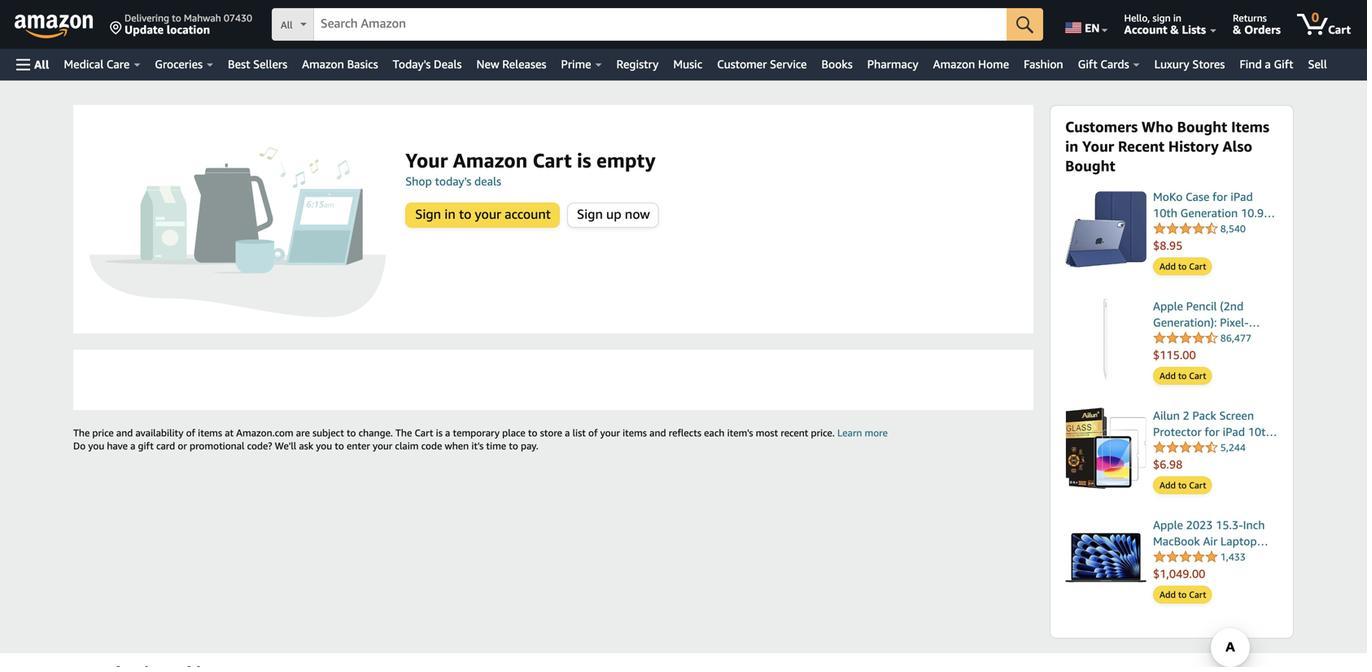 Task type: locate. For each thing, give the bounding box(es) containing it.
add to cart submit down $6.98
[[1155, 477, 1212, 494]]

1 horizontal spatial all
[[281, 19, 293, 31]]

add down $115.00 at the right bottom of the page
[[1160, 371, 1177, 381]]

in right sign
[[1174, 12, 1182, 24]]

to left 'mahwah'
[[172, 12, 181, 24]]

basics
[[347, 57, 378, 71]]

1 horizontal spatial gift
[[1275, 57, 1294, 71]]

you down price in the left bottom of the page
[[88, 440, 104, 452]]

service
[[770, 57, 807, 71]]

delivering
[[125, 12, 169, 24]]

add to cart submit for $6.98
[[1155, 477, 1212, 494]]

86,477
[[1221, 333, 1252, 344]]

1 add from the top
[[1160, 261, 1177, 272]]

mahwah
[[184, 12, 221, 24]]

4 add to cart from the top
[[1160, 590, 1207, 600]]

gift left cards
[[1079, 57, 1098, 71]]

store
[[540, 427, 563, 439]]

a right the find in the right of the page
[[1266, 57, 1272, 71]]

1,433
[[1221, 552, 1247, 563]]

card
[[156, 440, 175, 452]]

add for $1,049.00
[[1160, 590, 1177, 600]]

add down $6.98
[[1160, 480, 1177, 491]]

medical care link
[[57, 53, 148, 76]]

returns
[[1234, 12, 1268, 24]]

sign down the shop
[[415, 206, 441, 222]]

music link
[[666, 53, 710, 76]]

items left reflects
[[623, 427, 647, 439]]

$115.00
[[1154, 348, 1197, 362]]

gift right the find in the right of the page
[[1275, 57, 1294, 71]]

1 sign from the left
[[415, 206, 441, 222]]

1 horizontal spatial sign
[[577, 206, 603, 222]]

amazon up deals
[[453, 149, 528, 172]]

the price and availability of items at amazon.com are subject to change. the cart is a temporary place to store a list of your items and reflects each item's most recent price. learn more do you have a gift card or promotional code? we'll ask you to enter your claim code when it's time to pay.
[[73, 427, 888, 452]]

add to cart down $115.00 at the right bottom of the page
[[1160, 371, 1207, 381]]

of up or
[[186, 427, 195, 439]]

0 horizontal spatial items
[[198, 427, 222, 439]]

music
[[674, 57, 703, 71]]

the
[[73, 427, 90, 439], [396, 427, 412, 439]]

1 vertical spatial all
[[34, 58, 49, 71]]

add to cart submit down $115.00 at the right bottom of the page
[[1155, 368, 1212, 384]]

1 add to cart submit from the top
[[1155, 258, 1212, 275]]

medical
[[64, 57, 104, 71]]

2 horizontal spatial in
[[1174, 12, 1182, 24]]

0 horizontal spatial is
[[436, 427, 443, 439]]

at
[[225, 427, 234, 439]]

3 add from the top
[[1160, 480, 1177, 491]]

deals
[[434, 57, 462, 71]]

is left empty
[[577, 149, 592, 172]]

cart up the code
[[415, 427, 434, 439]]

and up have
[[116, 427, 133, 439]]

your down customers
[[1083, 138, 1115, 155]]

home
[[979, 57, 1010, 71]]

0 horizontal spatial bought
[[1066, 157, 1116, 175]]

of right list
[[589, 427, 598, 439]]

0 horizontal spatial in
[[445, 206, 456, 222]]

to inside sign in to your account link
[[459, 206, 472, 222]]

1 horizontal spatial is
[[577, 149, 592, 172]]

Add to Cart submit
[[1155, 258, 1212, 275], [1155, 368, 1212, 384], [1155, 477, 1212, 494], [1155, 587, 1212, 603]]

to down the shop today's deals "link"
[[459, 206, 472, 222]]

$8.95 link
[[1154, 238, 1279, 254]]

cart up account
[[533, 149, 572, 172]]

1 horizontal spatial you
[[316, 440, 332, 452]]

1 vertical spatial is
[[436, 427, 443, 439]]

a left list
[[565, 427, 570, 439]]

is up the code
[[436, 427, 443, 439]]

to down $115.00 at the right bottom of the page
[[1179, 371, 1187, 381]]

to down the $8.95
[[1179, 261, 1187, 272]]

add for $115.00
[[1160, 371, 1177, 381]]

1 horizontal spatial in
[[1066, 138, 1079, 155]]

add to cart down $1,049.00
[[1160, 590, 1207, 600]]

is inside your amazon cart is empty shop today's deals
[[577, 149, 592, 172]]

& left the lists
[[1171, 23, 1180, 36]]

3 add to cart submit from the top
[[1155, 477, 1212, 494]]

to down $6.98
[[1179, 480, 1187, 491]]

best sellers link
[[221, 53, 295, 76]]

0 horizontal spatial the
[[73, 427, 90, 439]]

en
[[1085, 21, 1100, 35]]

code?
[[247, 440, 272, 452]]

subject
[[313, 427, 344, 439]]

lists
[[1183, 23, 1207, 36]]

the up do at the left bottom
[[73, 427, 90, 439]]

items
[[1232, 118, 1270, 136]]

your
[[1083, 138, 1115, 155], [406, 149, 448, 172]]

your right list
[[601, 427, 620, 439]]

you
[[88, 440, 104, 452], [316, 440, 332, 452]]

2 sign from the left
[[577, 206, 603, 222]]

& inside returns & orders
[[1234, 23, 1242, 36]]

0 vertical spatial is
[[577, 149, 592, 172]]

1 & from the left
[[1171, 23, 1180, 36]]

cards
[[1101, 57, 1130, 71]]

all inside search box
[[281, 19, 293, 31]]

add to cart for $115.00
[[1160, 371, 1207, 381]]

1 horizontal spatial amazon
[[453, 149, 528, 172]]

your down deals
[[475, 206, 502, 222]]

your inside sign in to your account link
[[475, 206, 502, 222]]

3 add to cart from the top
[[1160, 480, 1207, 491]]

cart inside "navigation" navigation
[[1329, 23, 1352, 36]]

None submit
[[1007, 8, 1044, 41]]

items up promotional
[[198, 427, 222, 439]]

today's deals link
[[386, 53, 469, 76]]

0 horizontal spatial sign
[[415, 206, 441, 222]]

0 horizontal spatial of
[[186, 427, 195, 439]]

1 vertical spatial in
[[1066, 138, 1079, 155]]

sellers
[[253, 57, 288, 71]]

to
[[172, 12, 181, 24], [459, 206, 472, 222], [1179, 261, 1187, 272], [1179, 371, 1187, 381], [347, 427, 356, 439], [528, 427, 538, 439], [335, 440, 344, 452], [509, 440, 519, 452], [1179, 480, 1187, 491], [1179, 590, 1187, 600]]

update
[[125, 23, 164, 36]]

orders
[[1245, 23, 1282, 36]]

0 vertical spatial bought
[[1178, 118, 1228, 136]]

2 horizontal spatial your
[[601, 427, 620, 439]]

your
[[475, 206, 502, 222], [601, 427, 620, 439], [373, 440, 393, 452]]

account
[[1125, 23, 1168, 36]]

in down customers
[[1066, 138, 1079, 155]]

to down subject
[[335, 440, 344, 452]]

today's
[[393, 57, 431, 71]]

1 horizontal spatial your
[[475, 206, 502, 222]]

add down $1,049.00
[[1160, 590, 1177, 600]]

2 & from the left
[[1234, 23, 1242, 36]]

add to cart submit down the $8.95
[[1155, 258, 1212, 275]]

2 add to cart from the top
[[1160, 371, 1207, 381]]

2 add from the top
[[1160, 371, 1177, 381]]

2 horizontal spatial amazon
[[934, 57, 976, 71]]

in inside "navigation" navigation
[[1174, 12, 1182, 24]]

items
[[198, 427, 222, 439], [623, 427, 647, 439]]

& left orders
[[1234, 23, 1242, 36]]

amazon home link
[[926, 53, 1017, 76]]

all down amazon image on the left top of page
[[34, 58, 49, 71]]

1 of from the left
[[186, 427, 195, 439]]

$6.98
[[1154, 458, 1183, 471]]

1 add to cart from the top
[[1160, 261, 1207, 272]]

0 horizontal spatial amazon
[[302, 57, 344, 71]]

0 horizontal spatial all
[[34, 58, 49, 71]]

0 horizontal spatial and
[[116, 427, 133, 439]]

and left reflects
[[650, 427, 667, 439]]

add to cart submit down $1,049.00
[[1155, 587, 1212, 603]]

0 horizontal spatial &
[[1171, 23, 1180, 36]]

1,433 link
[[1154, 550, 1247, 565]]

amazon
[[302, 57, 344, 71], [934, 57, 976, 71], [453, 149, 528, 172]]

2 vertical spatial in
[[445, 206, 456, 222]]

1 horizontal spatial the
[[396, 427, 412, 439]]

your inside your amazon cart is empty shop today's deals
[[406, 149, 448, 172]]

now
[[625, 206, 650, 222]]

medical care
[[64, 57, 130, 71]]

0 vertical spatial your
[[475, 206, 502, 222]]

is inside 'the price and availability of items at amazon.com are subject to change. the cart is a temporary place to store a list of your items and reflects each item's most recent price. learn more do you have a gift card or promotional code? we'll ask you to enter your claim code when it's time to pay.'
[[436, 427, 443, 439]]

add for $6.98
[[1160, 480, 1177, 491]]

2 gift from the left
[[1275, 57, 1294, 71]]

your amazon cart is empty shop today's deals
[[406, 149, 656, 188]]

add to cart submit for $1,049.00
[[1155, 587, 1212, 603]]

bought up 'history'
[[1178, 118, 1228, 136]]

0 horizontal spatial your
[[406, 149, 448, 172]]

sign for sign up now
[[577, 206, 603, 222]]

2 and from the left
[[650, 427, 667, 439]]

1 horizontal spatial and
[[650, 427, 667, 439]]

amazon left home
[[934, 57, 976, 71]]

gift cards
[[1079, 57, 1130, 71]]

have
[[107, 440, 128, 452]]

luxury stores
[[1155, 57, 1226, 71]]

bought down customers
[[1066, 157, 1116, 175]]

cart down the $115.00 link at the right of page
[[1190, 371, 1207, 381]]

0 vertical spatial all
[[281, 19, 293, 31]]

cart right 0
[[1329, 23, 1352, 36]]

cart inside your amazon cart is empty shop today's deals
[[533, 149, 572, 172]]

en link
[[1056, 4, 1116, 45]]

releases
[[503, 57, 547, 71]]

all
[[281, 19, 293, 31], [34, 58, 49, 71]]

0 horizontal spatial gift
[[1079, 57, 1098, 71]]

add to cart down $6.98
[[1160, 480, 1207, 491]]

1 horizontal spatial your
[[1083, 138, 1115, 155]]

4 add to cart submit from the top
[[1155, 587, 1212, 603]]

1 the from the left
[[73, 427, 90, 439]]

all up sellers
[[281, 19, 293, 31]]

1 horizontal spatial bought
[[1178, 118, 1228, 136]]

amazon left basics
[[302, 57, 344, 71]]

add for $8.95
[[1160, 261, 1177, 272]]

4 add from the top
[[1160, 590, 1177, 600]]

today's deals
[[393, 57, 462, 71]]

0 vertical spatial in
[[1174, 12, 1182, 24]]

registry
[[617, 57, 659, 71]]

gift cards link
[[1071, 53, 1148, 76]]

your up the shop
[[406, 149, 448, 172]]

is
[[577, 149, 592, 172], [436, 427, 443, 439]]

2 vertical spatial your
[[373, 440, 393, 452]]

your down "change."
[[373, 440, 393, 452]]

cart inside 'the price and availability of items at amazon.com are subject to change. the cart is a temporary place to store a list of your items and reflects each item's most recent price. learn more do you have a gift card or promotional code? we'll ask you to enter your claim code when it's time to pay.'
[[415, 427, 434, 439]]

fashion link
[[1017, 53, 1071, 76]]

All search field
[[272, 8, 1044, 42]]

account
[[505, 206, 551, 222]]

navigation navigation
[[0, 0, 1368, 81]]

1 horizontal spatial items
[[623, 427, 647, 439]]

hello, sign in
[[1125, 12, 1182, 24]]

1 items from the left
[[198, 427, 222, 439]]

cart
[[1329, 23, 1352, 36], [533, 149, 572, 172], [1190, 261, 1207, 272], [1190, 371, 1207, 381], [415, 427, 434, 439], [1190, 480, 1207, 491], [1190, 590, 1207, 600]]

add to cart for $1,049.00
[[1160, 590, 1207, 600]]

you down subject
[[316, 440, 332, 452]]

1 horizontal spatial &
[[1234, 23, 1242, 36]]

to inside delivering to mahwah 07430 update location
[[172, 12, 181, 24]]

2 add to cart submit from the top
[[1155, 368, 1212, 384]]

1 horizontal spatial of
[[589, 427, 598, 439]]

sign left the up
[[577, 206, 603, 222]]

add to cart for $6.98
[[1160, 480, 1207, 491]]

best
[[228, 57, 250, 71]]

groceries
[[155, 57, 203, 71]]

or
[[178, 440, 187, 452]]

the up claim
[[396, 427, 412, 439]]

amazon inside your amazon cart is empty shop today's deals
[[453, 149, 528, 172]]

add
[[1160, 261, 1177, 272], [1160, 371, 1177, 381], [1160, 480, 1177, 491], [1160, 590, 1177, 600]]

find a gift link
[[1233, 53, 1302, 76]]

1 vertical spatial your
[[601, 427, 620, 439]]

stores
[[1193, 57, 1226, 71]]

in down today's
[[445, 206, 456, 222]]

2 the from the left
[[396, 427, 412, 439]]

to down $1,049.00
[[1179, 590, 1187, 600]]

of
[[186, 427, 195, 439], [589, 427, 598, 439]]

most
[[756, 427, 779, 439]]

2 of from the left
[[589, 427, 598, 439]]

add to cart down the $8.95
[[1160, 261, 1207, 272]]

add down the $8.95
[[1160, 261, 1177, 272]]

gift inside find a gift link
[[1275, 57, 1294, 71]]

0 horizontal spatial you
[[88, 440, 104, 452]]

all button
[[9, 49, 57, 81]]

are
[[296, 427, 310, 439]]

$1,049.00 link
[[1154, 566, 1279, 582]]



Task type: describe. For each thing, give the bounding box(es) containing it.
1 vertical spatial bought
[[1066, 157, 1116, 175]]

shop
[[406, 175, 432, 188]]

each
[[704, 427, 725, 439]]

sign for sign in to your account
[[415, 206, 441, 222]]

apple 2023 15.3-inch macbook air laptop with m2 chip, 8gb ram, 256gb ssd - midnight image
[[1066, 517, 1147, 599]]

availability
[[136, 427, 184, 439]]

shop today's deals link
[[406, 175, 502, 188]]

ask
[[299, 440, 314, 452]]

item's
[[728, 427, 754, 439]]

best sellers
[[228, 57, 288, 71]]

$8.95
[[1154, 239, 1183, 252]]

claim
[[395, 440, 419, 452]]

do
[[73, 440, 86, 452]]

0 horizontal spatial your
[[373, 440, 393, 452]]

apple pencil (2nd generation): pixel-perfect precision and industry-leading low latency, perfect for note-taking, drawing, an image
[[1066, 298, 1147, 380]]

amazon basics link
[[295, 53, 386, 76]]

gift
[[138, 440, 154, 452]]

5,244 link
[[1154, 440, 1247, 456]]

Search Amazon text field
[[314, 9, 1007, 40]]

pharmacy link
[[860, 53, 926, 76]]

change.
[[359, 427, 393, 439]]

in inside customers who bought items in your recent history also bought
[[1066, 138, 1079, 155]]

who
[[1142, 118, 1174, 136]]

prime
[[561, 57, 592, 71]]

up
[[607, 206, 622, 222]]

sell link
[[1302, 53, 1335, 76]]

cart down $1,049.00 link
[[1190, 590, 1207, 600]]

enter
[[347, 440, 370, 452]]

pay.
[[521, 440, 539, 452]]

delivering to mahwah 07430 update location
[[125, 12, 252, 36]]

1 gift from the left
[[1079, 57, 1098, 71]]

history
[[1169, 138, 1220, 155]]

books link
[[815, 53, 860, 76]]

find
[[1240, 57, 1263, 71]]

amazon home
[[934, 57, 1010, 71]]

to up pay.
[[528, 427, 538, 439]]

your inside customers who bought items in your recent history also bought
[[1083, 138, 1115, 155]]

moko case for ipad 10th generation 10.9 inch 2022, slim stand protective cover with hard pc translucent back shell cover for image
[[1066, 189, 1147, 270]]

0
[[1312, 9, 1320, 25]]

sign in to your account
[[415, 206, 551, 222]]

empty
[[597, 149, 656, 172]]

sign in to your account link
[[406, 204, 559, 227]]

recent
[[1119, 138, 1165, 155]]

customer
[[718, 57, 767, 71]]

amazon image
[[15, 15, 94, 39]]

amazon basics
[[302, 57, 378, 71]]

a inside navigation
[[1266, 57, 1272, 71]]

promotional
[[190, 440, 245, 452]]

learn
[[838, 427, 863, 439]]

deals
[[475, 175, 502, 188]]

cart down $6.98 'link'
[[1190, 480, 1207, 491]]

ailun 2 pack screen protector for ipad 10th generation 10.9 inch display 2022 tempered glass [face id & apple pencil compatib image
[[1066, 408, 1147, 489]]

recent
[[781, 427, 809, 439]]

amazon for amazon basics
[[302, 57, 344, 71]]

amazon.com
[[236, 427, 294, 439]]

it's
[[472, 440, 484, 452]]

books
[[822, 57, 853, 71]]

price.
[[811, 427, 835, 439]]

sign
[[1153, 12, 1171, 24]]

& for returns
[[1234, 23, 1242, 36]]

price
[[92, 427, 114, 439]]

customer service link
[[710, 53, 815, 76]]

customers who bought items in your recent history also bought
[[1066, 118, 1270, 175]]

we'll
[[275, 440, 297, 452]]

today's
[[435, 175, 472, 188]]

account & lists
[[1125, 23, 1207, 36]]

sell
[[1309, 57, 1328, 71]]

2 items from the left
[[623, 427, 647, 439]]

time
[[486, 440, 507, 452]]

a left gift
[[130, 440, 135, 452]]

& for account
[[1171, 23, 1180, 36]]

5,244
[[1221, 442, 1247, 453]]

add to cart submit for $8.95
[[1155, 258, 1212, 275]]

hello,
[[1125, 12, 1151, 24]]

code
[[421, 440, 442, 452]]

2 you from the left
[[316, 440, 332, 452]]

reflects
[[669, 427, 702, 439]]

a up when
[[445, 427, 451, 439]]

none submit inside all search box
[[1007, 8, 1044, 41]]

add to cart for $8.95
[[1160, 261, 1207, 272]]

sign up now link
[[568, 204, 659, 227]]

$6.98 link
[[1154, 457, 1279, 473]]

also
[[1223, 138, 1253, 155]]

add to cart submit for $115.00
[[1155, 368, 1212, 384]]

1 and from the left
[[116, 427, 133, 439]]

to down place
[[509, 440, 519, 452]]

new
[[477, 57, 500, 71]]

list
[[573, 427, 586, 439]]

luxury
[[1155, 57, 1190, 71]]

care
[[107, 57, 130, 71]]

new releases link
[[469, 53, 554, 76]]

in inside sign in to your account link
[[445, 206, 456, 222]]

to up enter
[[347, 427, 356, 439]]

1 you from the left
[[88, 440, 104, 452]]

pharmacy
[[868, 57, 919, 71]]

$115.00 link
[[1154, 347, 1279, 364]]

$1,049.00
[[1154, 567, 1206, 581]]

find a gift
[[1240, 57, 1294, 71]]

all inside button
[[34, 58, 49, 71]]

fashion
[[1024, 57, 1064, 71]]

luxury stores link
[[1148, 53, 1233, 76]]

cart down $8.95 link
[[1190, 261, 1207, 272]]

amazon for amazon home
[[934, 57, 976, 71]]

temporary
[[453, 427, 500, 439]]

07430
[[224, 12, 252, 24]]



Task type: vqa. For each thing, say whether or not it's contained in the screenshot.
the left the Amazon
yes



